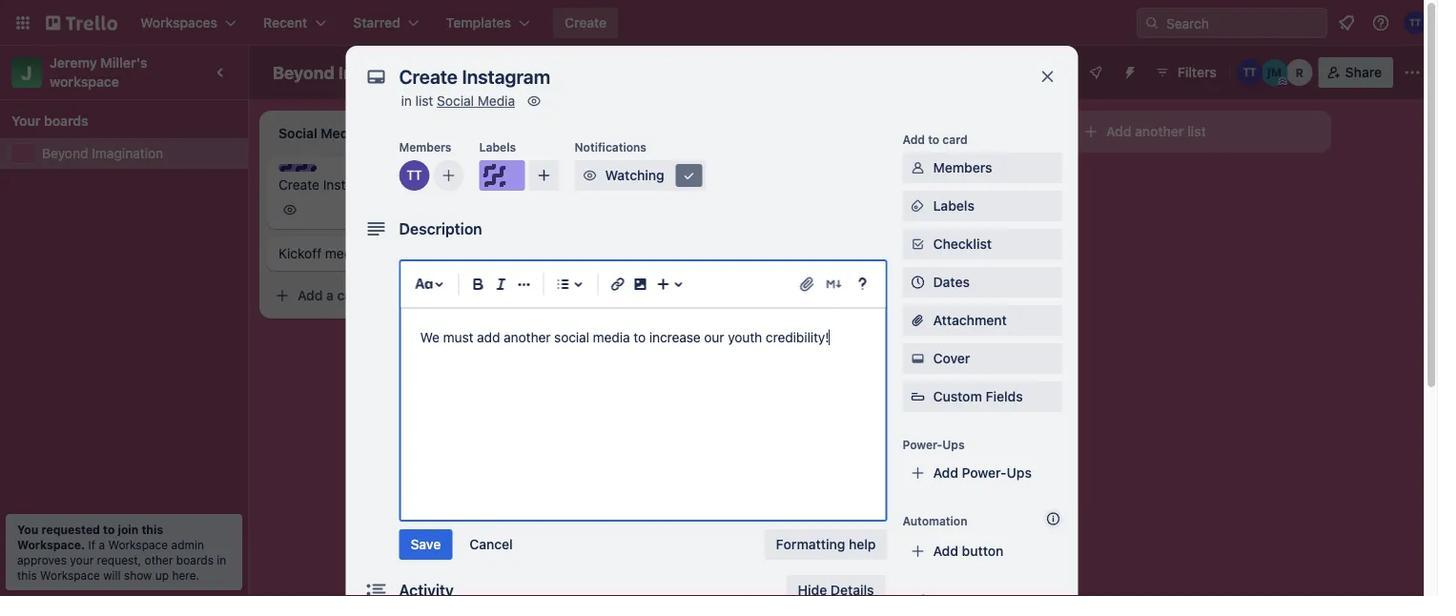 Task type: describe. For each thing, give the bounding box(es) containing it.
media
[[478, 93, 515, 109]]

link image
[[606, 273, 629, 296]]

create instagram
[[279, 177, 385, 193]]

another inside text box
[[504, 330, 551, 345]]

watching button
[[575, 160, 706, 191]]

attach and insert link image
[[798, 275, 817, 294]]

add
[[477, 330, 500, 345]]

social
[[437, 93, 474, 109]]

must
[[443, 330, 474, 345]]

0 horizontal spatial workspace
[[40, 569, 100, 582]]

add to card
[[903, 133, 968, 146]]

beyond inside text box
[[273, 62, 335, 83]]

r
[[1296, 66, 1304, 79]]

here.
[[172, 569, 200, 582]]

attachment button
[[903, 305, 1063, 336]]

kickoff
[[279, 246, 322, 261]]

cover link
[[903, 343, 1063, 374]]

board link
[[517, 57, 599, 88]]

to inside text box
[[634, 330, 646, 345]]

0 vertical spatial list
[[416, 93, 433, 109]]

workspace
[[50, 74, 119, 90]]

j
[[21, 61, 32, 83]]

our
[[704, 330, 725, 345]]

custom fields
[[933, 389, 1023, 404]]

request,
[[97, 553, 141, 567]]

sm image inside cover link
[[909, 349, 928, 368]]

filters
[[1178, 64, 1217, 80]]

add inside button
[[1107, 124, 1132, 139]]

automation image
[[1115, 57, 1142, 84]]

members link
[[903, 153, 1063, 183]]

custom fields button
[[903, 387, 1063, 406]]

formatting
[[776, 537, 845, 552]]

sm image down board link
[[525, 92, 544, 111]]

more formatting image
[[513, 273, 536, 296]]

show
[[124, 569, 152, 582]]

boards inside your boards with 1 items element
[[44, 113, 88, 129]]

beyond imagination inside text box
[[273, 62, 435, 83]]

we must add another social media to increase our youth credibility!
[[420, 330, 829, 345]]

0 vertical spatial a
[[868, 173, 876, 189]]

dates
[[933, 274, 970, 290]]

fields
[[986, 389, 1023, 404]]

add another list button
[[1072, 111, 1332, 153]]

add button button
[[903, 536, 1063, 567]]

description
[[399, 220, 482, 238]]

in list social media
[[401, 93, 515, 109]]

checklist link
[[903, 229, 1063, 259]]

thinking link
[[549, 176, 771, 195]]

jeremy miller's workspace
[[50, 55, 151, 90]]

other
[[145, 553, 173, 567]]

media
[[593, 330, 630, 345]]

kickoff meeting
[[279, 246, 375, 261]]

your boards with 1 items element
[[11, 110, 227, 133]]

youth
[[728, 330, 762, 345]]

kickoff meeting link
[[279, 244, 500, 263]]

1 horizontal spatial card
[[879, 173, 907, 189]]

0 vertical spatial in
[[401, 93, 412, 109]]

thoughts thinking
[[549, 165, 621, 193]]

we
[[420, 330, 440, 345]]

Board name text field
[[263, 57, 445, 88]]

workspace visible image
[[491, 65, 506, 80]]

2 horizontal spatial to
[[928, 133, 940, 146]]

this inside if a workspace admin approves your request, other boards in this workspace will show up here.
[[17, 569, 37, 582]]

lists image
[[552, 273, 575, 296]]

list inside add another list button
[[1188, 124, 1206, 139]]

image image
[[629, 273, 652, 296]]

admin
[[171, 538, 204, 551]]

up
[[155, 569, 169, 582]]

0 vertical spatial ups
[[943, 438, 965, 451]]

0 horizontal spatial terry turtle (terryturtle) image
[[481, 198, 504, 221]]

beyond imagination link
[[42, 144, 237, 163]]

in inside if a workspace admin approves your request, other boards in this workspace will show up here.
[[217, 553, 226, 567]]

search image
[[1145, 15, 1160, 31]]

credibility!
[[766, 330, 829, 345]]

color: bold red, title: "thoughts" element
[[549, 164, 621, 178]]

1 horizontal spatial add a card button
[[809, 166, 1023, 197]]

button
[[962, 543, 1004, 559]]

create button
[[553, 8, 618, 38]]

jeremy miller (jeremymiller198) image
[[1262, 59, 1288, 86]]

0 horizontal spatial color: purple, title: none image
[[279, 164, 317, 172]]

board
[[550, 64, 587, 80]]

cover
[[933, 351, 970, 366]]

jeremy
[[50, 55, 97, 71]]

add button
[[933, 543, 1004, 559]]

add another list
[[1107, 124, 1206, 139]]

Main content area, start typing to enter text. text field
[[420, 326, 867, 349]]

0 vertical spatial card
[[943, 133, 968, 146]]

share button
[[1319, 57, 1394, 88]]

meeting
[[325, 246, 375, 261]]

bold ⌘b image
[[467, 273, 490, 296]]

attachment
[[933, 312, 1007, 328]]

checklist
[[933, 236, 992, 252]]

boards inside if a workspace admin approves your request, other boards in this workspace will show up here.
[[176, 553, 214, 567]]

add power-ups link
[[903, 458, 1063, 488]]

to inside you requested to join this workspace.
[[103, 523, 115, 536]]

your
[[70, 553, 94, 567]]



Task type: locate. For each thing, give the bounding box(es) containing it.
ups down fields on the bottom of the page
[[1007, 465, 1032, 481]]

1 horizontal spatial beyond imagination
[[273, 62, 435, 83]]

show menu image
[[1403, 63, 1422, 82]]

1 horizontal spatial list
[[1188, 124, 1206, 139]]

0 vertical spatial terry turtle (terryturtle) image
[[1404, 11, 1427, 34]]

0 vertical spatial create
[[565, 15, 607, 31]]

1 horizontal spatial create from template… image
[[1030, 174, 1045, 189]]

italic ⌘i image
[[490, 273, 513, 296]]

another
[[1135, 124, 1184, 139], [504, 330, 551, 345]]

create from template… image left more formatting image
[[488, 288, 504, 303]]

card
[[943, 133, 968, 146], [879, 173, 907, 189], [337, 288, 365, 303]]

create from template… image for bottom the add a card button
[[488, 288, 504, 303]]

list
[[416, 93, 433, 109], [1188, 124, 1206, 139]]

social media link
[[437, 93, 515, 109]]

add a card button down the "kickoff meeting" link
[[267, 280, 481, 311]]

sm image right watching
[[680, 166, 699, 185]]

open information menu image
[[1372, 13, 1391, 32]]

Search field
[[1160, 9, 1327, 37]]

instagram
[[323, 177, 385, 193]]

list left social
[[416, 93, 433, 109]]

1 vertical spatial labels
[[933, 198, 975, 214]]

1 horizontal spatial another
[[1135, 124, 1184, 139]]

sm image inside 'members' link
[[909, 158, 928, 177]]

power ups image
[[1088, 65, 1103, 80]]

0 horizontal spatial a
[[99, 538, 105, 551]]

a inside if a workspace admin approves your request, other boards in this workspace will show up here.
[[99, 538, 105, 551]]

sm image inside watching button
[[580, 166, 600, 185]]

editor toolbar toolbar
[[409, 269, 878, 300]]

power-
[[903, 438, 943, 451], [962, 465, 1007, 481]]

1 vertical spatial create from template… image
[[488, 288, 504, 303]]

2 vertical spatial a
[[99, 538, 105, 551]]

cancel button
[[458, 529, 524, 560]]

terry turtle (terryturtle) image
[[1404, 11, 1427, 34], [481, 198, 504, 221]]

thinking
[[549, 177, 602, 193]]

0 horizontal spatial boards
[[44, 113, 88, 129]]

boards right your
[[44, 113, 88, 129]]

0 horizontal spatial another
[[504, 330, 551, 345]]

to left join
[[103, 523, 115, 536]]

imagination down your boards with 1 items element
[[92, 145, 163, 161]]

add a card
[[839, 173, 907, 189], [298, 288, 365, 303]]

1 horizontal spatial beyond
[[273, 62, 335, 83]]

will
[[103, 569, 121, 582]]

a
[[868, 173, 876, 189], [326, 288, 334, 303], [99, 538, 105, 551]]

1 vertical spatial boards
[[176, 553, 214, 567]]

members
[[399, 140, 452, 154], [933, 160, 992, 176]]

0 vertical spatial this
[[142, 523, 163, 536]]

0 vertical spatial to
[[928, 133, 940, 146]]

sm image
[[525, 92, 544, 111], [680, 166, 699, 185], [909, 197, 928, 216], [909, 349, 928, 368]]

1 vertical spatial list
[[1188, 124, 1206, 139]]

join
[[118, 523, 139, 536]]

2 vertical spatial card
[[337, 288, 365, 303]]

1 horizontal spatial terry turtle (terryturtle) image
[[1404, 11, 1427, 34]]

dates button
[[903, 267, 1063, 298]]

terry turtle (terryturtle) image
[[1237, 59, 1264, 86], [399, 160, 430, 191]]

1 vertical spatial a
[[326, 288, 334, 303]]

share
[[1346, 64, 1382, 80]]

0 horizontal spatial members
[[399, 140, 452, 154]]

view markdown image
[[825, 275, 844, 294]]

color: purple, title: none image right the add members to card icon
[[479, 160, 525, 191]]

labels up checklist
[[933, 198, 975, 214]]

create inside create button
[[565, 15, 607, 31]]

text styles image
[[413, 273, 435, 296]]

another right add
[[504, 330, 551, 345]]

1 horizontal spatial boards
[[176, 553, 214, 567]]

in left social
[[401, 93, 412, 109]]

members up the add members to card icon
[[399, 140, 452, 154]]

social
[[554, 330, 589, 345]]

filters button
[[1149, 57, 1223, 88]]

power-ups
[[903, 438, 965, 451]]

in
[[401, 93, 412, 109], [217, 553, 226, 567]]

0 horizontal spatial terry turtle (terryturtle) image
[[399, 160, 430, 191]]

create
[[565, 15, 607, 31], [279, 177, 320, 193]]

list down filters
[[1188, 124, 1206, 139]]

your boards
[[11, 113, 88, 129]]

sm image for members
[[909, 158, 928, 177]]

card down add to card
[[879, 173, 907, 189]]

0 horizontal spatial card
[[337, 288, 365, 303]]

formatting help link
[[765, 529, 888, 560]]

0 vertical spatial imagination
[[338, 62, 435, 83]]

0 horizontal spatial ups
[[943, 438, 965, 451]]

to right media
[[634, 330, 646, 345]]

if
[[88, 538, 95, 551]]

workspace down your
[[40, 569, 100, 582]]

0 vertical spatial add a card
[[839, 173, 907, 189]]

1 horizontal spatial members
[[933, 160, 992, 176]]

add a card button down add to card
[[809, 166, 1023, 197]]

0 horizontal spatial create
[[279, 177, 320, 193]]

0 horizontal spatial beyond
[[42, 145, 88, 161]]

1 horizontal spatial power-
[[962, 465, 1007, 481]]

to
[[928, 133, 940, 146], [634, 330, 646, 345], [103, 523, 115, 536]]

power- down custom
[[903, 438, 943, 451]]

ups
[[943, 438, 965, 451], [1007, 465, 1032, 481]]

1 horizontal spatial labels
[[933, 198, 975, 214]]

sm image down add to card
[[909, 158, 928, 177]]

0 vertical spatial members
[[399, 140, 452, 154]]

if a workspace admin approves your request, other boards in this workspace will show up here.
[[17, 538, 226, 582]]

terry turtle (terryturtle) image left r
[[1237, 59, 1264, 86]]

create left instagram at the top of page
[[279, 177, 320, 193]]

add a card button
[[809, 166, 1023, 197], [267, 280, 481, 311]]

0 horizontal spatial add a card
[[298, 288, 365, 303]]

you requested to join this workspace.
[[17, 523, 163, 551]]

1 vertical spatial in
[[217, 553, 226, 567]]

beyond imagination
[[273, 62, 435, 83], [42, 145, 163, 161]]

members down add to card
[[933, 160, 992, 176]]

sm image inside watching button
[[680, 166, 699, 185]]

r button
[[1287, 59, 1313, 86]]

boards down admin
[[176, 553, 214, 567]]

0 vertical spatial beyond imagination
[[273, 62, 435, 83]]

add a card down kickoff meeting
[[298, 288, 365, 303]]

save
[[411, 537, 441, 552]]

1 horizontal spatial add a card
[[839, 173, 907, 189]]

sm image
[[909, 158, 928, 177], [580, 166, 600, 185], [909, 235, 928, 254]]

2 vertical spatial to
[[103, 523, 115, 536]]

rubyanndersson (rubyanndersson) image
[[1287, 59, 1313, 86]]

to up 'members' link
[[928, 133, 940, 146]]

1 horizontal spatial this
[[142, 523, 163, 536]]

terry turtle (terryturtle) image left the add members to card icon
[[399, 160, 430, 191]]

thoughts
[[569, 165, 621, 178]]

1 vertical spatial beyond imagination
[[42, 145, 163, 161]]

0 horizontal spatial labels
[[479, 140, 516, 154]]

labels
[[479, 140, 516, 154], [933, 198, 975, 214]]

1 horizontal spatial create
[[565, 15, 607, 31]]

0 horizontal spatial list
[[416, 93, 433, 109]]

2 horizontal spatial card
[[943, 133, 968, 146]]

your
[[11, 113, 41, 129]]

0 vertical spatial create from template… image
[[1030, 174, 1045, 189]]

1 vertical spatial terry turtle (terryturtle) image
[[399, 160, 430, 191]]

watching
[[605, 167, 665, 183]]

0 notifications image
[[1335, 11, 1358, 34]]

you
[[17, 523, 38, 536]]

labels down media
[[479, 140, 516, 154]]

1 horizontal spatial a
[[326, 288, 334, 303]]

sm image left cover
[[909, 349, 928, 368]]

1 vertical spatial card
[[879, 173, 907, 189]]

0 horizontal spatial imagination
[[92, 145, 163, 161]]

another inside button
[[1135, 124, 1184, 139]]

requested
[[41, 523, 100, 536]]

0 vertical spatial beyond
[[273, 62, 335, 83]]

0 vertical spatial power-
[[903, 438, 943, 451]]

notifications
[[575, 140, 647, 154]]

1 vertical spatial to
[[634, 330, 646, 345]]

add inside 'link'
[[933, 465, 959, 481]]

primary element
[[0, 0, 1438, 46]]

card down meeting
[[337, 288, 365, 303]]

1 horizontal spatial workspace
[[108, 538, 168, 551]]

color: purple, title: none image
[[479, 160, 525, 191], [279, 164, 317, 172]]

increase
[[649, 330, 701, 345]]

help
[[849, 537, 876, 552]]

sm image for watching
[[580, 166, 600, 185]]

sm image inside labels link
[[909, 197, 928, 216]]

1 horizontal spatial in
[[401, 93, 412, 109]]

1 vertical spatial members
[[933, 160, 992, 176]]

labels link
[[903, 191, 1063, 221]]

create from template… image up labels link
[[1030, 174, 1045, 189]]

custom
[[933, 389, 982, 404]]

ups up add power-ups
[[943, 438, 965, 451]]

beyond
[[273, 62, 335, 83], [42, 145, 88, 161]]

workspace.
[[17, 538, 85, 551]]

power- down power-ups
[[962, 465, 1007, 481]]

1 vertical spatial ups
[[1007, 465, 1032, 481]]

approves
[[17, 553, 67, 567]]

0 horizontal spatial to
[[103, 523, 115, 536]]

formatting help
[[776, 537, 876, 552]]

None text field
[[390, 59, 1019, 93]]

1 horizontal spatial ups
[[1007, 465, 1032, 481]]

color: purple, title: none image up create instagram
[[279, 164, 317, 172]]

1 vertical spatial add a card button
[[267, 280, 481, 311]]

card up 'members' link
[[943, 133, 968, 146]]

0 horizontal spatial this
[[17, 569, 37, 582]]

star or unstar board image
[[456, 65, 472, 80]]

sm image left checklist
[[909, 235, 928, 254]]

sm image inside checklist link
[[909, 235, 928, 254]]

terry turtle (terryturtle) image up italic ⌘i icon
[[481, 198, 504, 221]]

sm image down notifications
[[580, 166, 600, 185]]

in right the other
[[217, 553, 226, 567]]

this right join
[[142, 523, 163, 536]]

2 horizontal spatial a
[[868, 173, 876, 189]]

create inside create instagram link
[[279, 177, 320, 193]]

this down approves
[[17, 569, 37, 582]]

save button
[[399, 529, 452, 560]]

open help dialog image
[[851, 273, 874, 296]]

0 horizontal spatial create from template… image
[[488, 288, 504, 303]]

0 horizontal spatial add a card button
[[267, 280, 481, 311]]

this
[[142, 523, 163, 536], [17, 569, 37, 582]]

another down filters button
[[1135, 124, 1184, 139]]

1 horizontal spatial to
[[634, 330, 646, 345]]

add inside button
[[933, 543, 959, 559]]

1 vertical spatial this
[[17, 569, 37, 582]]

0 vertical spatial another
[[1135, 124, 1184, 139]]

create for create
[[565, 15, 607, 31]]

miller's
[[101, 55, 148, 71]]

0 vertical spatial labels
[[479, 140, 516, 154]]

workspace
[[108, 538, 168, 551], [40, 569, 100, 582]]

1 vertical spatial power-
[[962, 465, 1007, 481]]

0 vertical spatial boards
[[44, 113, 88, 129]]

sm image down add to card
[[909, 197, 928, 216]]

imagination
[[338, 62, 435, 83], [92, 145, 163, 161]]

0 vertical spatial terry turtle (terryturtle) image
[[1237, 59, 1264, 86]]

create from template… image for right the add a card button
[[1030, 174, 1045, 189]]

1 horizontal spatial imagination
[[338, 62, 435, 83]]

1 vertical spatial another
[[504, 330, 551, 345]]

back to home image
[[46, 8, 117, 38]]

sm image for checklist
[[909, 235, 928, 254]]

boards
[[44, 113, 88, 129], [176, 553, 214, 567]]

create for create instagram
[[279, 177, 320, 193]]

1 vertical spatial add a card
[[298, 288, 365, 303]]

1 horizontal spatial color: purple, title: none image
[[479, 160, 525, 191]]

automation
[[903, 514, 968, 528]]

0 horizontal spatial power-
[[903, 438, 943, 451]]

1 vertical spatial terry turtle (terryturtle) image
[[481, 198, 504, 221]]

0 vertical spatial add a card button
[[809, 166, 1023, 197]]

1 vertical spatial beyond
[[42, 145, 88, 161]]

add members to card image
[[441, 166, 456, 185]]

members inside 'members' link
[[933, 160, 992, 176]]

create up board
[[565, 15, 607, 31]]

create instagram link
[[279, 176, 500, 195]]

1 vertical spatial workspace
[[40, 569, 100, 582]]

add power-ups
[[933, 465, 1032, 481]]

1 horizontal spatial terry turtle (terryturtle) image
[[1237, 59, 1264, 86]]

1 vertical spatial create
[[279, 177, 320, 193]]

imagination up the in list social media
[[338, 62, 435, 83]]

0 vertical spatial workspace
[[108, 538, 168, 551]]

ups inside 'link'
[[1007, 465, 1032, 481]]

add a card down add to card
[[839, 173, 907, 189]]

0 horizontal spatial beyond imagination
[[42, 145, 163, 161]]

workspace down join
[[108, 538, 168, 551]]

0 horizontal spatial in
[[217, 553, 226, 567]]

imagination inside text box
[[338, 62, 435, 83]]

terry turtle (terryturtle) image right open information menu icon
[[1404, 11, 1427, 34]]

create from template… image
[[1030, 174, 1045, 189], [488, 288, 504, 303]]

power- inside 'link'
[[962, 465, 1007, 481]]

1 vertical spatial imagination
[[92, 145, 163, 161]]

cancel
[[470, 537, 513, 552]]

this inside you requested to join this workspace.
[[142, 523, 163, 536]]



Task type: vqa. For each thing, say whether or not it's contained in the screenshot.
group
no



